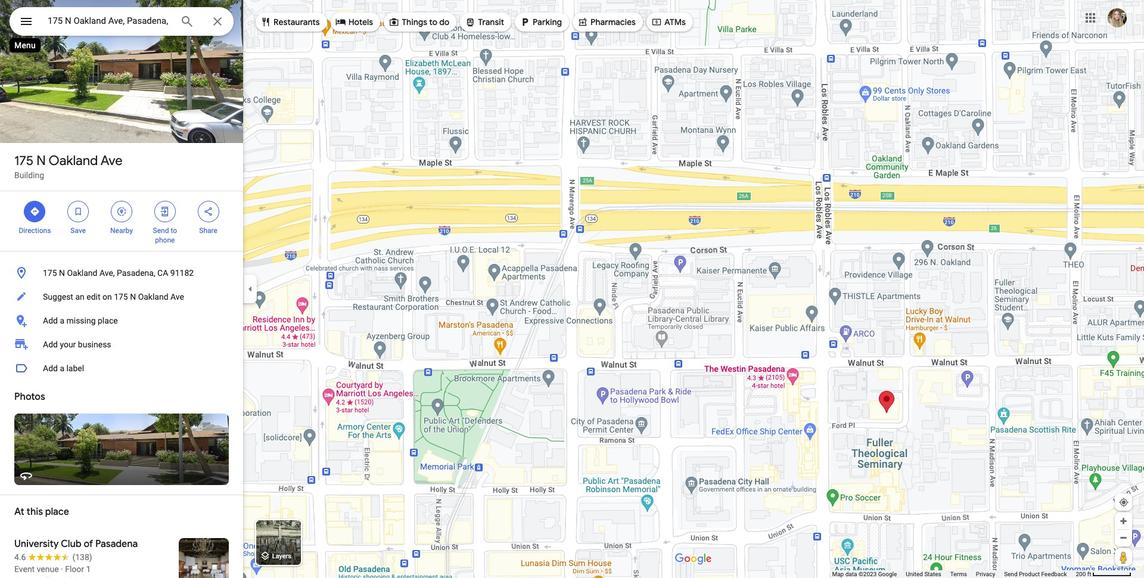 Task type: locate. For each thing, give the bounding box(es) containing it.
None field
[[48, 14, 170, 28]]

1 vertical spatial 175
[[43, 268, 57, 278]]

0 vertical spatial a
[[60, 316, 64, 325]]

175
[[14, 153, 33, 169], [43, 268, 57, 278], [114, 292, 128, 302]]

175 for ave
[[14, 153, 33, 169]]

(138)
[[72, 553, 92, 562]]

2 vertical spatial add
[[43, 364, 58, 373]]

0 vertical spatial ave
[[101, 153, 123, 169]]

of
[[84, 538, 93, 550]]

footer
[[832, 570, 1076, 578]]

states
[[925, 571, 942, 578]]

 button
[[10, 7, 43, 38]]

1 vertical spatial send
[[1004, 571, 1018, 578]]

175 N Oakland Ave, Pasadena, CA 91101 field
[[10, 7, 234, 36]]

1 horizontal spatial send
[[1004, 571, 1018, 578]]

2 add from the top
[[43, 340, 58, 349]]

1 vertical spatial to
[[171, 227, 177, 235]]

0 vertical spatial send
[[153, 227, 169, 235]]

nearby
[[110, 227, 133, 235]]

175 inside "175 n oakland ave building"
[[14, 153, 33, 169]]

ave up 
[[101, 153, 123, 169]]

pasadena
[[95, 538, 138, 550]]

google
[[878, 571, 897, 578]]

1 add from the top
[[43, 316, 58, 325]]

oakland down ca
[[138, 292, 168, 302]]


[[73, 205, 84, 218]]

atms
[[665, 17, 686, 27]]

place right this
[[45, 506, 69, 518]]

0 vertical spatial add
[[43, 316, 58, 325]]

footer containing map data ©2023 google
[[832, 570, 1076, 578]]

0 horizontal spatial to
[[171, 227, 177, 235]]

oakland
[[49, 153, 98, 169], [67, 268, 97, 278], [138, 292, 168, 302]]


[[19, 13, 33, 30]]

 hotels
[[335, 15, 373, 29]]

send
[[153, 227, 169, 235], [1004, 571, 1018, 578]]

©2023
[[859, 571, 877, 578]]

data
[[846, 571, 857, 578]]

to
[[429, 17, 438, 27], [171, 227, 177, 235]]

add left label
[[43, 364, 58, 373]]

1 vertical spatial add
[[43, 340, 58, 349]]

transit
[[478, 17, 504, 27]]

add down suggest
[[43, 316, 58, 325]]

add inside "button"
[[43, 364, 58, 373]]

place inside button
[[98, 316, 118, 325]]

1 horizontal spatial 175
[[43, 268, 57, 278]]

place
[[98, 316, 118, 325], [45, 506, 69, 518]]

175 n oakland ave main content
[[0, 0, 243, 578]]

send inside button
[[1004, 571, 1018, 578]]

oakland up an
[[67, 268, 97, 278]]

175 up the building
[[14, 153, 33, 169]]

to inside send to phone
[[171, 227, 177, 235]]

zoom in image
[[1119, 517, 1128, 526]]

directions
[[19, 227, 51, 235]]

1 vertical spatial ave
[[171, 292, 184, 302]]

send for send product feedback
[[1004, 571, 1018, 578]]


[[260, 15, 271, 29]]

layers
[[272, 553, 291, 561]]

send inside send to phone
[[153, 227, 169, 235]]

1 vertical spatial oakland
[[67, 268, 97, 278]]

0 vertical spatial place
[[98, 316, 118, 325]]

n up suggest
[[59, 268, 65, 278]]

to up phone
[[171, 227, 177, 235]]

0 horizontal spatial send
[[153, 227, 169, 235]]


[[29, 205, 40, 218]]

united states
[[906, 571, 942, 578]]

n up the building
[[37, 153, 46, 169]]

a for label
[[60, 364, 64, 373]]

product
[[1019, 571, 1040, 578]]

2 a from the top
[[60, 364, 64, 373]]

0 vertical spatial 175
[[14, 153, 33, 169]]

 restaurants
[[260, 15, 320, 29]]

0 horizontal spatial place
[[45, 506, 69, 518]]


[[116, 205, 127, 218]]

91182
[[170, 268, 194, 278]]

pasadena,
[[117, 268, 155, 278]]

a left missing
[[60, 316, 64, 325]]

event venue · floor 1
[[14, 564, 91, 574]]

a left label
[[60, 364, 64, 373]]


[[389, 15, 399, 29]]

add left your
[[43, 340, 58, 349]]

175 up suggest
[[43, 268, 57, 278]]

n down pasadena, at the left top
[[130, 292, 136, 302]]

add for add a label
[[43, 364, 58, 373]]

add
[[43, 316, 58, 325], [43, 340, 58, 349], [43, 364, 58, 373]]

united
[[906, 571, 923, 578]]

0 vertical spatial n
[[37, 153, 46, 169]]

ave down 91182
[[171, 292, 184, 302]]

1 horizontal spatial place
[[98, 316, 118, 325]]

place down on
[[98, 316, 118, 325]]

oakland for ave,
[[67, 268, 97, 278]]

building
[[14, 170, 44, 180]]

label
[[66, 364, 84, 373]]

add inside button
[[43, 316, 58, 325]]

175 right on
[[114, 292, 128, 302]]

a
[[60, 316, 64, 325], [60, 364, 64, 373]]

1 vertical spatial n
[[59, 268, 65, 278]]

0 vertical spatial oakland
[[49, 153, 98, 169]]

send left product
[[1004, 571, 1018, 578]]

send to phone
[[153, 227, 177, 244]]

0 horizontal spatial 175
[[14, 153, 33, 169]]

suggest
[[43, 292, 73, 302]]

map data ©2023 google
[[832, 571, 897, 578]]

oakland up 
[[49, 153, 98, 169]]


[[335, 15, 346, 29]]

a inside button
[[60, 316, 64, 325]]

4.6
[[14, 553, 26, 562]]

show street view coverage image
[[1115, 548, 1133, 566]]

0 horizontal spatial n
[[37, 153, 46, 169]]

1 vertical spatial a
[[60, 364, 64, 373]]

zoom out image
[[1119, 533, 1128, 542]]

university
[[14, 538, 59, 550]]

2 horizontal spatial n
[[130, 292, 136, 302]]

to inside  things to do
[[429, 17, 438, 27]]

n for ave,
[[59, 268, 65, 278]]

n inside "175 n oakland ave building"
[[37, 153, 46, 169]]

an
[[75, 292, 84, 302]]

200 ft
[[1076, 571, 1092, 578]]

0 vertical spatial to
[[429, 17, 438, 27]]

n
[[37, 153, 46, 169], [59, 268, 65, 278], [130, 292, 136, 302]]

2 vertical spatial 175
[[114, 292, 128, 302]]

 atms
[[651, 15, 686, 29]]

ave
[[101, 153, 123, 169], [171, 292, 184, 302]]

1 a from the top
[[60, 316, 64, 325]]

terms button
[[951, 570, 967, 578]]

0 horizontal spatial ave
[[101, 153, 123, 169]]

oakland inside "175 n oakland ave building"
[[49, 153, 98, 169]]

1 horizontal spatial ave
[[171, 292, 184, 302]]

map
[[832, 571, 844, 578]]

to left do
[[429, 17, 438, 27]]

pharmacies
[[591, 17, 636, 27]]

1 horizontal spatial n
[[59, 268, 65, 278]]

do
[[439, 17, 450, 27]]

a for missing
[[60, 316, 64, 325]]

none field inside 175 n oakland ave, pasadena, ca 91101 field
[[48, 14, 170, 28]]

send up phone
[[153, 227, 169, 235]]

your
[[60, 340, 76, 349]]

edit
[[87, 292, 100, 302]]

university club of pasadena
[[14, 538, 138, 550]]

a inside "button"
[[60, 364, 64, 373]]

footer inside the google maps element
[[832, 570, 1076, 578]]

ave inside "175 n oakland ave building"
[[101, 153, 123, 169]]

ft
[[1088, 571, 1092, 578]]

1 horizontal spatial to
[[429, 17, 438, 27]]

3 add from the top
[[43, 364, 58, 373]]

at this place
[[14, 506, 69, 518]]


[[520, 15, 531, 29]]



Task type: describe. For each thing, give the bounding box(es) containing it.
1
[[86, 564, 91, 574]]

send for send to phone
[[153, 227, 169, 235]]

hotels
[[348, 17, 373, 27]]

add your business link
[[0, 333, 243, 356]]

4.6 stars 138 reviews image
[[14, 551, 92, 563]]

feedback
[[1042, 571, 1067, 578]]


[[203, 205, 214, 218]]


[[160, 205, 170, 218]]

google account: michelle dermenjian  
(michelle.dermenjian@adept.ai) image
[[1108, 8, 1127, 27]]

 parking
[[520, 15, 562, 29]]

175 n oakland ave, pasadena, ca 91182
[[43, 268, 194, 278]]

save
[[71, 227, 86, 235]]

 pharmacies
[[578, 15, 636, 29]]

2 horizontal spatial 175
[[114, 292, 128, 302]]

at
[[14, 506, 24, 518]]

 transit
[[465, 15, 504, 29]]

add a label button
[[0, 356, 243, 380]]

 search field
[[10, 7, 234, 38]]

·
[[61, 564, 63, 574]]

add for add your business
[[43, 340, 58, 349]]

175 n oakland ave building
[[14, 153, 123, 180]]

share
[[199, 227, 217, 235]]

club
[[61, 538, 81, 550]]

200 ft button
[[1076, 571, 1132, 578]]

175 for ave,
[[43, 268, 57, 278]]

ave,
[[99, 268, 115, 278]]

parking
[[533, 17, 562, 27]]

175 n oakland ave, pasadena, ca 91182 button
[[0, 261, 243, 285]]

photos
[[14, 391, 45, 403]]


[[651, 15, 662, 29]]

phone
[[155, 236, 175, 244]]

 things to do
[[389, 15, 450, 29]]

on
[[102, 292, 112, 302]]

restaurants
[[274, 17, 320, 27]]

google maps element
[[0, 0, 1144, 578]]

privacy
[[976, 571, 996, 578]]

200
[[1076, 571, 1086, 578]]

add for add a missing place
[[43, 316, 58, 325]]

united states button
[[906, 570, 942, 578]]

send product feedback button
[[1004, 570, 1067, 578]]

1 vertical spatial place
[[45, 506, 69, 518]]

send product feedback
[[1004, 571, 1067, 578]]

n for ave
[[37, 153, 46, 169]]

privacy button
[[976, 570, 996, 578]]

show your location image
[[1119, 497, 1130, 508]]


[[578, 15, 588, 29]]

collapse side panel image
[[244, 283, 257, 296]]

things
[[402, 17, 427, 27]]

terms
[[951, 571, 967, 578]]

venue
[[37, 564, 59, 574]]

floor
[[65, 564, 84, 574]]

add a missing place button
[[0, 309, 243, 333]]

add a label
[[43, 364, 84, 373]]

suggest an edit on 175 n oakland ave button
[[0, 285, 243, 309]]


[[465, 15, 476, 29]]

business
[[78, 340, 111, 349]]

suggest an edit on 175 n oakland ave
[[43, 292, 184, 302]]

2 vertical spatial n
[[130, 292, 136, 302]]

add your business
[[43, 340, 111, 349]]

actions for 175 n oakland ave region
[[0, 191, 243, 251]]

add a missing place
[[43, 316, 118, 325]]

oakland for ave
[[49, 153, 98, 169]]

event
[[14, 564, 35, 574]]

ave inside button
[[171, 292, 184, 302]]

missing
[[66, 316, 96, 325]]

ca
[[157, 268, 168, 278]]

2 vertical spatial oakland
[[138, 292, 168, 302]]

this
[[27, 506, 43, 518]]



Task type: vqa. For each thing, say whether or not it's contained in the screenshot.
bottommost N
yes



